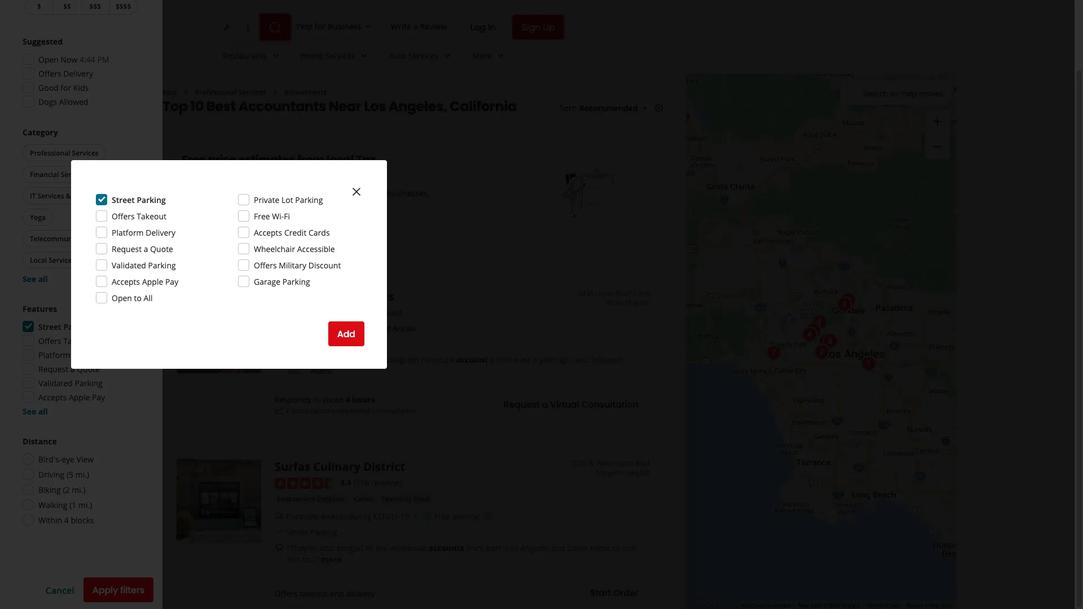 Task type: vqa. For each thing, say whether or not it's contained in the screenshot.
the "Free" in the Free price estimates from local Tax Professionals Tell us about your project and get help from sponsored businesses.
yes



Task type: locate. For each thing, give the bounding box(es) containing it.
24 chevron down v2 image down the review
[[441, 49, 454, 62]]

free price estimates from local tax professionals image
[[561, 164, 618, 221]]

16 chevron down v2 image
[[364, 22, 373, 31]]

near
[[329, 97, 361, 116]]

telecommunications button for second professional services 'button' from the bottom of the page
[[23, 230, 105, 247]]

2 financial services button from the top
[[23, 317, 95, 334]]

distance option group
[[23, 587, 140, 609]]

mi.) for biking (2 mi.)
[[72, 484, 86, 495]]

search image
[[269, 21, 282, 34]]

24 chevron down v2 image inside restaurants link
[[269, 49, 283, 62]]

2 computer from the top
[[73, 342, 106, 352]]

yelp for the "yelp" link
[[162, 87, 177, 97]]

2 financial from the top
[[30, 321, 59, 330]]

telecommunications for yoga button in group
[[30, 234, 98, 243]]

1 vertical spatial yelp
[[162, 87, 177, 97]]

log in
[[470, 21, 496, 34]]

professional inside category "group"
[[30, 299, 70, 309]]

$$$$ for 2nd $$$$ button
[[116, 153, 131, 162]]

0 vertical spatial validated
[[112, 260, 146, 271]]

financial services for second professional services 'button' from the bottom of the page
[[30, 170, 87, 179]]

yoga for telecommunications "button" associated with second professional services 'button' from the bottom of the page it services & computer repair button
[[30, 212, 46, 222]]

and right takeout
[[330, 588, 344, 599]]

1 vertical spatial $$$$ button
[[109, 149, 138, 166]]

see all button for category
[[23, 273, 48, 284]]

sign
[[521, 21, 541, 33]]

see all button for features
[[23, 406, 48, 417]]

0 vertical spatial suggested
[[23, 36, 63, 47]]

1 16 chevron right v2 image from the left
[[182, 88, 191, 97]]

0 horizontal spatial from
[[297, 151, 324, 167]]

map for moves
[[900, 88, 917, 99]]

restaurants link
[[214, 41, 292, 73]]

0 vertical spatial free
[[182, 151, 206, 167]]

1 reviews) from the top
[[372, 307, 402, 318]]

platform inside add dialog
[[112, 227, 144, 238]]

1 vertical spatial 4
[[64, 515, 69, 526]]

1 see all from the top
[[23, 273, 48, 284]]

1 see from the top
[[23, 273, 36, 284]]

1 horizontal spatial 16 chevron right v2 image
[[271, 88, 280, 97]]

all
[[38, 273, 48, 284], [38, 406, 48, 417], [365, 542, 374, 553]]

4:44
[[80, 54, 95, 65], [80, 205, 95, 216]]

category group
[[20, 278, 140, 436]]

2 local from the top
[[30, 407, 47, 416]]

$ for $ 'button' in price group
[[37, 153, 41, 162]]

category for second professional services 'button' from the bottom of the page
[[23, 127, 58, 137]]

1 it services & computer repair button from the top
[[23, 187, 136, 204]]

2 vertical spatial from
[[466, 542, 484, 553]]

1 vertical spatial yoga button
[[23, 360, 53, 377]]

validated
[[112, 260, 146, 271], [38, 378, 73, 388]]

and inside the a little over a year ago, and followed her..."
[[575, 354, 589, 365]]

2 allowed from the top
[[59, 247, 88, 258]]

$$$ button inside price group
[[81, 149, 109, 166]]

biking
[[38, 484, 61, 495]]

keyboard shortcuts
[[742, 602, 791, 609]]

free inside add dialog
[[254, 211, 270, 221]]

1 local services button from the top
[[23, 252, 83, 269]]

open now 4:44 pm
[[38, 54, 109, 65], [38, 205, 109, 216]]

2 financial services from the top
[[30, 321, 87, 330]]

within
[[38, 515, 62, 526]]

2 yoga from the top
[[30, 364, 46, 373]]

1 $$$$ from the top
[[116, 1, 131, 11]]

business categories element
[[214, 41, 564, 73]]

delivery
[[63, 68, 93, 79], [63, 219, 93, 230], [146, 227, 175, 238], [72, 350, 102, 360], [72, 501, 102, 511]]

wi-
[[272, 211, 284, 221]]

1 vertical spatial validated
[[38, 378, 73, 388]]

wheelchair
[[254, 243, 295, 254]]

2 $$ button from the top
[[53, 149, 81, 166]]

0 vertical spatial mi.)
[[75, 469, 89, 480]]

yelp for yelp for business
[[296, 21, 313, 31]]

1 repair from the top
[[107, 191, 129, 200]]

0 vertical spatial yoga button
[[23, 209, 53, 226]]

24 chevron down v2 image inside "home services" link
[[357, 49, 371, 62]]

0 vertical spatial platform delivery
[[112, 227, 175, 238]]

yoga
[[30, 212, 46, 222], [30, 364, 46, 373]]

see all button
[[23, 273, 48, 284], [23, 406, 48, 417]]

chefs' toys image
[[763, 342, 785, 364]]

found
[[294, 354, 316, 365]]

yelp left 10
[[162, 87, 177, 97]]

$$$ for "$$$" "button" within the price group
[[89, 153, 101, 162]]

2 category from the top
[[23, 278, 58, 289]]

1 vertical spatial more
[[321, 554, 342, 564]]

local services for local services button related to telecommunications "button" inside category "group"
[[30, 407, 75, 416]]

2 local services from the top
[[30, 407, 75, 416]]

telecommunications inside category "group"
[[30, 385, 98, 394]]

0 vertical spatial &
[[66, 191, 71, 200]]

apply filters
[[92, 584, 144, 597]]

professional services inside group
[[30, 148, 99, 157]]

1 filter street parking
[[23, 92, 67, 113]]

0 vertical spatial offers delivery
[[38, 68, 93, 79]]

furniture stores link
[[275, 323, 335, 334]]

1 good for kids from the top
[[38, 82, 89, 93]]

heights for surfas culinary district
[[625, 468, 649, 477]]

0 vertical spatial see all button
[[23, 273, 48, 284]]

see all for category
[[23, 273, 48, 284]]

1 vertical spatial map
[[929, 602, 940, 609]]

2 $$$$ from the top
[[116, 153, 131, 162]]

los right both
[[506, 542, 518, 553]]

map left error
[[929, 602, 940, 609]]

16 shipping v2 image
[[275, 512, 284, 521]]

1 local from the top
[[30, 255, 47, 265]]

1 vertical spatial $$ button
[[53, 149, 81, 166]]

2 local services button from the top
[[23, 403, 83, 420]]

more link for its not trash designs
[[311, 365, 332, 376]]

heights inside the '3225 w washington blvd arlington heights'
[[625, 468, 649, 477]]

1 vertical spatial financial services button
[[23, 317, 95, 334]]

1 & from the top
[[66, 191, 71, 200]]

(1
[[69, 500, 76, 510]]

1 telecommunications from the top
[[30, 234, 98, 243]]

more down also on the bottom of the page
[[321, 554, 342, 564]]

0 vertical spatial professional services button
[[23, 144, 106, 161]]

1 telecommunications button from the top
[[23, 230, 105, 247]]

info icon image
[[484, 511, 493, 520], [484, 511, 493, 520]]

$$$$
[[116, 1, 131, 11], [116, 153, 131, 162]]

$$$
[[89, 1, 101, 11], [89, 153, 101, 162]]

24 chevron down v2 image down 16 chevron down v2 icon
[[357, 49, 371, 62]]

add
[[337, 328, 355, 340]]

and
[[278, 188, 292, 199], [575, 354, 589, 365], [551, 542, 565, 553], [330, 588, 344, 599]]

reviews) down district
[[372, 477, 402, 488]]

tax
[[356, 151, 376, 167]]

1 pm from the top
[[97, 54, 109, 65]]

1 vertical spatial for
[[61, 82, 71, 93]]

1 it services & computer repair from the top
[[30, 191, 129, 200]]

$
[[37, 1, 41, 11], [37, 153, 41, 162]]

1 vertical spatial local services button
[[23, 403, 83, 420]]

1 $$$ button from the top
[[81, 0, 109, 15]]

0 vertical spatial 4:44
[[80, 54, 95, 65]]

1 vertical spatial it services & computer repair button
[[23, 339, 136, 355]]

pacific
[[616, 289, 636, 298]]

add button
[[328, 322, 364, 346]]

business
[[328, 21, 361, 31]]

more down marji
[[311, 365, 332, 376]]

bird's-
[[38, 454, 62, 465]]

kids
[[73, 82, 89, 93], [73, 233, 89, 244]]

and inside free price estimates from local tax professionals tell us about your project and get help from sponsored businesses.
[[278, 188, 292, 199]]

in
[[313, 394, 320, 405]]

1 dogs from the top
[[38, 96, 57, 107]]

local services
[[30, 255, 75, 265], [30, 407, 75, 416]]

and left costa in the right of the page
[[551, 542, 565, 553]]

0 vertical spatial distance
[[23, 436, 57, 447]]

2 $ from the top
[[37, 153, 41, 162]]

price group
[[23, 131, 140, 168]]

see for category
[[23, 273, 36, 284]]

0 vertical spatial takeout
[[137, 211, 166, 221]]

yoga button inside group
[[23, 209, 53, 226]]

telecommunications button
[[23, 230, 105, 247], [23, 381, 105, 398]]

1 vertical spatial accepts
[[112, 276, 140, 287]]

2 vertical spatial quote
[[77, 515, 100, 526]]

1 horizontal spatial los
[[506, 542, 518, 553]]

los right near
[[364, 97, 386, 116]]

1 financial services button from the top
[[23, 166, 95, 183]]

restaurant
[[277, 494, 315, 503]]

1 distance from the top
[[23, 436, 57, 447]]

1 yoga from the top
[[30, 212, 46, 222]]

validated parking
[[112, 260, 176, 271], [38, 378, 102, 388]]

over
[[514, 354, 531, 365]]

from left local
[[297, 151, 324, 167]]

1 vertical spatial $
[[37, 153, 41, 162]]

1 vertical spatial about
[[322, 394, 344, 405]]

2 see all from the top
[[23, 406, 48, 417]]

from left both
[[466, 542, 484, 553]]

2 vertical spatial professional services
[[30, 299, 99, 309]]

2 it services & computer repair from the top
[[30, 342, 129, 352]]

1 vertical spatial good
[[38, 233, 59, 244]]

financial inside category "group"
[[30, 321, 59, 330]]

2 4:44 from the top
[[80, 205, 95, 216]]

validated inside add dialog
[[112, 260, 146, 271]]

0 horizontal spatial accepts
[[38, 392, 67, 403]]

1 kids from the top
[[73, 82, 89, 93]]

from right help
[[326, 188, 344, 199]]

financial services inside category "group"
[[30, 321, 87, 330]]

$$ button for 2nd $$$$ button
[[53, 149, 81, 166]]

more for its not trash designs
[[311, 365, 332, 376]]

16 parking v2 image
[[423, 512, 432, 521]]

2 $$$ button from the top
[[81, 149, 109, 166]]

2 vertical spatial professional
[[30, 299, 70, 309]]

1 good from the top
[[38, 82, 59, 93]]

2 24 chevron down v2 image from the left
[[357, 49, 371, 62]]

distance inside option group
[[23, 436, 57, 447]]

0 horizontal spatial validated parking
[[38, 378, 102, 388]]

$ for $$ button corresponding to first $$$$ button from the top $ 'button'
[[37, 1, 41, 11]]

1 $$$$ button from the top
[[109, 0, 138, 15]]

cafes
[[354, 494, 372, 503]]

free inside free price estimates from local tax professionals tell us about your project and get help from sponsored businesses.
[[182, 151, 206, 167]]

3 24 chevron down v2 image from the left
[[441, 49, 454, 62]]

repair
[[107, 191, 129, 200], [107, 342, 129, 352]]

1 vertical spatial features
[[23, 454, 57, 465]]

$ button for $$ button corresponding to first $$$$ button from the top
[[25, 0, 53, 15]]

$$ for $$ button within price group
[[63, 153, 71, 162]]

1 vertical spatial los
[[506, 542, 518, 553]]

sign up
[[521, 21, 555, 33]]

1 $ button from the top
[[25, 0, 53, 15]]

1 vertical spatial pay
[[92, 392, 105, 403]]

1 vertical spatial now
[[61, 205, 78, 216]]

view
[[76, 454, 94, 465]]

2 horizontal spatial accepts
[[254, 227, 282, 238]]

2 repair from the top
[[107, 342, 129, 352]]

4 24 chevron down v2 image from the left
[[494, 49, 508, 62]]

all for category
[[38, 273, 48, 284]]

street inside add dialog
[[112, 194, 135, 205]]

"i
[[287, 354, 292, 365]]

24 chevron down v2 image down 'search' icon
[[269, 49, 283, 62]]

1 local services from the top
[[30, 255, 75, 265]]

0 vertical spatial now
[[61, 54, 78, 65]]

local inside group
[[30, 255, 47, 265]]

professional
[[195, 87, 237, 97], [30, 148, 70, 157], [30, 299, 70, 309]]

0 vertical spatial quote
[[150, 243, 173, 254]]

& inside category "group"
[[66, 342, 71, 352]]

3430 union pacific ave boyle heights
[[578, 289, 649, 307]]

1 vertical spatial heights
[[625, 468, 649, 477]]

1 it from the top
[[30, 191, 36, 200]]

$ inside price group
[[37, 153, 41, 162]]

1 category from the top
[[23, 127, 58, 137]]

it services & computer repair for telecommunications "button" inside category "group"
[[30, 342, 129, 352]]

add dialog
[[0, 0, 1083, 609]]

reviews) up commissioned artists
[[372, 307, 402, 318]]

2 see from the top
[[23, 406, 36, 417]]

1 dogs allowed from the top
[[38, 96, 88, 107]]

1 computer from the top
[[73, 191, 106, 200]]

about right us
[[207, 188, 229, 199]]

pay inside add dialog
[[165, 276, 178, 287]]

yelp right 'search' icon
[[296, 21, 313, 31]]

and left get at the left top of page
[[278, 188, 292, 199]]

local inside category "group"
[[30, 407, 47, 416]]

0 vertical spatial telecommunications
[[30, 234, 98, 243]]

group containing category
[[20, 126, 140, 284]]

mi.) right the (2
[[72, 484, 86, 495]]

mi.) right (1
[[78, 500, 92, 510]]

0 vertical spatial surfas culinary district image
[[811, 341, 833, 364]]

artspace warehouse image
[[798, 324, 821, 346]]

0 horizontal spatial pay
[[92, 392, 105, 403]]

more link down marji
[[311, 365, 332, 376]]

more link down also on the bottom of the page
[[321, 554, 342, 564]]

0 vertical spatial pm
[[97, 54, 109, 65]]

1 vertical spatial dogs allowed
[[38, 247, 88, 258]]

8 locals recently requested a consultation
[[286, 406, 416, 416]]

heights
[[625, 298, 649, 307], [625, 468, 649, 477]]

it services & computer repair inside category "group"
[[30, 342, 129, 352]]

delivery
[[346, 588, 375, 599]]

locals
[[291, 406, 309, 416]]

ago,
[[557, 354, 573, 365]]

$$$ inside price group
[[89, 153, 101, 162]]

reviews)
[[372, 307, 402, 318], [372, 477, 402, 488]]

1 vertical spatial good for kids
[[38, 233, 89, 244]]

more
[[472, 50, 492, 61]]

quote inside add dialog
[[150, 243, 173, 254]]

free left wi-
[[254, 211, 270, 221]]

$ button for $$ button within price group
[[25, 149, 53, 166]]

24 chevron down v2 image for auto services
[[441, 49, 454, 62]]

1 horizontal spatial validated parking
[[112, 260, 176, 271]]

garage parking
[[254, 276, 310, 287]]

2 & from the top
[[66, 342, 71, 352]]

distance for distance 'option group'
[[23, 587, 57, 598]]

request inside request a virtual consultation button
[[504, 398, 540, 411]]

parking
[[43, 103, 67, 113], [137, 194, 166, 205], [295, 194, 323, 205], [148, 260, 176, 271], [282, 276, 310, 287], [63, 321, 92, 332], [310, 338, 338, 349], [75, 378, 102, 388], [63, 473, 92, 483], [310, 527, 338, 537]]

yoga button inside category "group"
[[23, 360, 53, 377]]

specialty food button
[[379, 493, 432, 504]]

$$ inside price group
[[63, 153, 71, 162]]

reviews) inside its not trash designs (265 reviews)
[[372, 307, 402, 318]]

2 open now 4:44 pm from the top
[[38, 205, 109, 216]]

0 vertical spatial $$ button
[[53, 0, 81, 15]]

businesses.
[[387, 188, 429, 199]]

heights right boyle
[[625, 298, 649, 307]]

0 vertical spatial computer
[[73, 191, 106, 200]]

map right as
[[900, 88, 917, 99]]

2 it services & computer repair button from the top
[[23, 339, 136, 355]]

1 financial from the top
[[30, 170, 59, 179]]

0 vertical spatial more
[[311, 365, 332, 376]]

computer
[[73, 191, 106, 200], [73, 342, 106, 352]]

it inside category "group"
[[30, 342, 36, 352]]

its not trash designs image
[[177, 289, 261, 373]]

2 offers delivery from the top
[[38, 219, 93, 230]]

$$$ button for $$ button within price group
[[81, 149, 109, 166]]

option group
[[23, 436, 140, 528]]

1 $ from the top
[[37, 1, 41, 11]]

1 $$ from the top
[[63, 1, 71, 11]]

street parking
[[112, 194, 166, 205], [38, 321, 92, 332], [286, 338, 338, 349], [38, 473, 92, 483], [286, 527, 338, 537]]

heights right the arlington
[[625, 468, 649, 477]]

0 vertical spatial see all
[[23, 273, 48, 284]]

1 see all button from the top
[[23, 273, 48, 284]]

group
[[23, 36, 140, 108], [925, 110, 950, 159], [20, 126, 140, 284], [19, 187, 140, 262], [23, 303, 140, 417], [19, 454, 140, 568]]

during
[[348, 511, 372, 521]]

free price estimates from local tax professionals tell us about your project and get help from sponsored businesses.
[[182, 151, 429, 199]]

1 vertical spatial reviews)
[[372, 477, 402, 488]]

zoom in image
[[931, 115, 944, 128]]

4 up the '8 locals recently requested a consultation'
[[346, 394, 350, 405]]

category inside "group"
[[23, 278, 58, 289]]

0 vertical spatial it services & computer repair button
[[23, 187, 136, 204]]

2 distance from the top
[[23, 587, 57, 598]]

2 $$ from the top
[[63, 153, 71, 162]]

computer inside group
[[73, 191, 106, 200]]

mi.) for walking (1 mi.)
[[78, 500, 92, 510]]

1 vertical spatial mi.)
[[72, 484, 86, 495]]

local services inside group
[[30, 255, 75, 265]]

1 $$ button from the top
[[53, 0, 81, 15]]

2 heights from the top
[[625, 468, 649, 477]]

2 telecommunications button from the top
[[23, 381, 105, 398]]

24 chevron down v2 image inside more link
[[494, 49, 508, 62]]

2 $$$ from the top
[[89, 153, 101, 162]]

1 $$$ from the top
[[89, 1, 101, 11]]

heights inside 3430 union pacific ave boyle heights
[[625, 298, 649, 307]]

0 vertical spatial financial services button
[[23, 166, 95, 183]]

24 chevron down v2 image inside auto services link
[[441, 49, 454, 62]]

professional services inside category "group"
[[30, 299, 99, 309]]

2 it from the top
[[30, 342, 36, 352]]

1 24 chevron down v2 image from the left
[[269, 49, 283, 62]]

2 telecommunications from the top
[[30, 385, 98, 394]]

$$ button
[[53, 0, 81, 15], [53, 149, 81, 166]]

1 heights from the top
[[625, 298, 649, 307]]

& inside group
[[66, 191, 71, 200]]

it
[[30, 191, 36, 200], [30, 342, 36, 352]]

1 vertical spatial platform delivery
[[38, 350, 102, 360]]

computer inside category "group"
[[73, 342, 106, 352]]

instagram
[[382, 354, 419, 365]]

0 vertical spatial about
[[207, 188, 229, 199]]

2 16 chevron right v2 image from the left
[[271, 88, 280, 97]]

2 dogs allowed from the top
[[38, 247, 88, 258]]

0 vertical spatial $$$$
[[116, 1, 131, 11]]

more link for surfas culinary district
[[321, 554, 342, 564]]

0 vertical spatial map
[[900, 88, 917, 99]]

restaurant supplies button
[[275, 493, 347, 504]]

financial services for professional services 'button' within the category "group"
[[30, 321, 87, 330]]

4.4 star rating image
[[275, 478, 336, 489]]

1 vertical spatial takeout
[[63, 335, 93, 346]]

los inside from both los angeles and costa mesa so one has to..."
[[506, 542, 518, 553]]

16 chevron right v2 image
[[182, 88, 191, 97], [271, 88, 280, 97]]

3225
[[571, 459, 587, 468]]

yelp inside button
[[296, 21, 313, 31]]

1 vertical spatial kids
[[73, 233, 89, 244]]

report
[[906, 602, 923, 609]]

0 vertical spatial $ button
[[25, 0, 53, 15]]

write
[[391, 21, 411, 31]]

yoga for it services & computer repair button in the category "group"
[[30, 364, 46, 373]]

1 yoga button from the top
[[23, 209, 53, 226]]

1 vertical spatial quote
[[77, 364, 100, 374]]

local
[[30, 255, 47, 265], [30, 407, 47, 416]]

0 vertical spatial repair
[[107, 191, 129, 200]]

heights for its not trash designs
[[625, 298, 649, 307]]

2 vertical spatial open
[[112, 293, 132, 303]]

telecommunications button inside category "group"
[[23, 381, 105, 398]]

2 yoga button from the top
[[23, 360, 53, 377]]

24 chevron down v2 image for restaurants
[[269, 49, 283, 62]]

0 vertical spatial allowed
[[59, 96, 88, 107]]

the dish depot image
[[833, 294, 856, 316]]

terms of use link
[[866, 602, 900, 609]]

and right "ago,"
[[575, 354, 589, 365]]

1 vertical spatial accepts apple pay
[[38, 392, 105, 403]]

1 financial services from the top
[[30, 170, 87, 179]]

2 vertical spatial offers takeout
[[38, 487, 93, 497]]

platform delivery inside add dialog
[[112, 227, 175, 238]]

computer for financial services button corresponding to professional services 'button' within the category "group"
[[73, 342, 106, 352]]

professionals
[[182, 167, 257, 183]]

see for features
[[23, 406, 36, 417]]

1 vertical spatial 4:44
[[80, 205, 95, 216]]

16 chevron right v2 image left accountants link
[[271, 88, 280, 97]]

0 vertical spatial dogs
[[38, 96, 57, 107]]

0 horizontal spatial apple
[[69, 392, 90, 403]]

street parking inside add dialog
[[112, 194, 166, 205]]

2 professional services button from the top
[[23, 296, 106, 313]]

0 vertical spatial for
[[315, 21, 326, 31]]

telecommunications button for professional services 'button' within the category "group"
[[23, 381, 105, 398]]

1 vertical spatial repair
[[107, 342, 129, 352]]

1 vertical spatial open now 4:44 pm
[[38, 205, 109, 216]]

24 chevron down v2 image
[[269, 49, 283, 62], [357, 49, 371, 62], [441, 49, 454, 62], [494, 49, 508, 62]]

0 horizontal spatial surfas culinary district image
[[177, 459, 261, 543]]

None search field
[[216, 14, 293, 41]]

"they've
[[287, 542, 318, 553]]

surfas culinary district image
[[811, 341, 833, 364], [177, 459, 261, 543]]

$ button inside price group
[[25, 149, 53, 166]]

1 vertical spatial suggested
[[23, 187, 63, 198]]

and inside from both los angeles and costa mesa so one has to..."
[[551, 542, 565, 553]]

best
[[206, 97, 236, 116]]

mi.) right the (5
[[75, 469, 89, 480]]

$$ button inside price group
[[53, 149, 81, 166]]

offers takeout inside add dialog
[[112, 211, 166, 221]]

24 chevron down v2 image right more
[[494, 49, 508, 62]]

write a review link
[[386, 16, 452, 36]]

$$ button for first $$$$ button from the top
[[53, 0, 81, 15]]

16 chevron right v2 image right the "yelp" link
[[182, 88, 191, 97]]

local services inside category "group"
[[30, 407, 75, 416]]

2 see all button from the top
[[23, 406, 48, 417]]

start order link
[[579, 580, 649, 605]]

4 down the walking (1 mi.)
[[64, 515, 69, 526]]

professional services button
[[23, 144, 106, 161], [23, 296, 106, 313]]

$$$$ inside price group
[[116, 153, 131, 162]]

1 vertical spatial $$$ button
[[81, 149, 109, 166]]

it for it services & computer repair button in the category "group"
[[30, 342, 36, 352]]

it services & computer repair button inside category "group"
[[23, 339, 136, 355]]

1 vertical spatial $ button
[[25, 149, 53, 166]]

about up recently
[[322, 394, 344, 405]]

$$$ button
[[81, 0, 109, 15], [81, 149, 109, 166]]

a inside add dialog
[[144, 243, 148, 254]]

platform delivery
[[112, 227, 175, 238], [38, 350, 102, 360], [38, 501, 102, 511]]

1 vertical spatial pm
[[97, 205, 109, 216]]

driving (5 mi.)
[[38, 469, 89, 480]]

2 kids from the top
[[73, 233, 89, 244]]

hours
[[352, 394, 375, 405]]

eye
[[62, 454, 74, 465]]

& for yoga button inside the category "group"
[[66, 342, 71, 352]]

0 vertical spatial see
[[23, 273, 36, 284]]

it services & computer repair button
[[23, 187, 136, 204], [23, 339, 136, 355]]

free right 16 parking v2 image
[[434, 511, 450, 521]]

0 vertical spatial local
[[30, 255, 47, 265]]

$$ for $$ button corresponding to first $$$$ button from the top
[[63, 1, 71, 11]]

yoga inside category "group"
[[30, 364, 46, 373]]

1 vertical spatial yoga
[[30, 364, 46, 373]]

free left 'price'
[[182, 151, 206, 167]]

telecommunications inside group
[[30, 234, 98, 243]]

1 vertical spatial platform
[[38, 350, 70, 360]]

2 $ button from the top
[[25, 149, 53, 166]]

0 vertical spatial pay
[[165, 276, 178, 287]]

distance inside 'option group'
[[23, 587, 57, 598]]



Task type: describe. For each thing, give the bounding box(es) containing it.
0 vertical spatial los
[[364, 97, 386, 116]]

all for features
[[38, 406, 48, 417]]

0 vertical spatial professional
[[195, 87, 237, 97]]

0 horizontal spatial accepts apple pay
[[38, 392, 105, 403]]

accountants link
[[284, 87, 327, 97]]

1 vertical spatial surfas culinary district image
[[177, 459, 261, 543]]

professional services button inside category "group"
[[23, 296, 106, 313]]

free for parking
[[434, 511, 450, 521]]

(265
[[354, 307, 370, 318]]

1 4:44 from the top
[[80, 54, 95, 65]]

arlington
[[595, 468, 624, 477]]

home services link
[[292, 41, 380, 73]]

start order
[[590, 587, 639, 599]]

within 4 blocks
[[38, 515, 94, 526]]

supplies
[[317, 494, 345, 503]]

zoom out image
[[931, 140, 944, 153]]

1 allowed from the top
[[59, 96, 88, 107]]

pickup
[[321, 511, 345, 521]]

specialty
[[381, 494, 412, 503]]

price
[[23, 131, 42, 142]]

capital one café image
[[837, 289, 860, 312]]

0 vertical spatial accepts
[[254, 227, 282, 238]]

price
[[208, 151, 236, 167]]

2 vertical spatial request a quote
[[38, 515, 100, 526]]

2 good from the top
[[38, 233, 59, 244]]

close image
[[350, 185, 363, 199]]

write a review
[[391, 21, 447, 31]]

see all for features
[[23, 406, 48, 417]]

$$$$ for first $$$$ button from the top
[[116, 1, 131, 11]]

2 reviews) from the top
[[372, 477, 402, 488]]

accepts credit cards
[[254, 227, 330, 238]]

professional for second professional services 'button' from the bottom of the page
[[30, 148, 70, 157]]

(116 reviews) link
[[354, 476, 402, 488]]

blocks
[[71, 515, 94, 526]]

search
[[863, 88, 888, 99]]

request a quote inside add dialog
[[112, 243, 173, 254]]

it for telecommunications "button" associated with second professional services 'button' from the bottom of the page it services & computer repair button
[[30, 191, 36, 200]]

2 suggested from the top
[[23, 187, 63, 198]]

distance for option group containing distance
[[23, 436, 57, 447]]

1 horizontal spatial accepts
[[112, 276, 140, 287]]

surfas
[[275, 459, 310, 474]]

more for surfas culinary district
[[321, 554, 342, 564]]

has
[[287, 554, 300, 564]]

2 vertical spatial accepts
[[38, 392, 67, 403]]

up
[[543, 21, 555, 33]]

(2
[[63, 484, 70, 495]]

w
[[588, 459, 595, 468]]

parking inside 1 filter street parking
[[43, 103, 67, 113]]

local for local services button related to telecommunications "button" inside category "group"
[[30, 407, 47, 416]]

24 chevron down v2 image for more
[[494, 49, 508, 62]]

local services button for telecommunications "button" associated with second professional services 'button' from the bottom of the page
[[23, 252, 83, 269]]

at&t store - los angeles image
[[815, 330, 838, 353]]

to
[[134, 293, 142, 303]]

& for yoga button in group
[[66, 191, 71, 200]]

yoga button for telecommunications "button" inside category "group"
[[23, 360, 53, 377]]

help
[[307, 188, 323, 199]]

consultation
[[582, 398, 639, 411]]

keyboard shortcuts button
[[742, 602, 791, 609]]

option group containing distance
[[23, 436, 140, 528]]

wheelchair accessible
[[254, 243, 335, 254]]

local services button for telecommunications "button" inside category "group"
[[23, 403, 83, 420]]

a inside request a virtual consultation button
[[542, 398, 548, 411]]

10
[[190, 97, 204, 116]]

spectrum image
[[809, 311, 831, 334]]

takeout inside add dialog
[[137, 211, 166, 221]]

commissioned artists link
[[339, 323, 417, 334]]

melrosemac image
[[803, 320, 825, 342]]

1 horizontal spatial 4
[[346, 394, 350, 405]]

auto
[[389, 50, 406, 61]]

accountants up estimates
[[238, 97, 326, 116]]

terms of use
[[866, 602, 900, 609]]

16 speech v2 image
[[275, 544, 284, 553]]

mi.) for driving (5 mi.)
[[75, 469, 89, 480]]

16 checkmark v2 image
[[275, 528, 284, 537]]

requested
[[338, 406, 370, 416]]

wholesale
[[390, 542, 427, 553]]

financial services button for professional services 'button' within the category "group"
[[23, 317, 95, 334]]

professional services for group containing category
[[30, 148, 99, 157]]

order
[[614, 587, 639, 599]]

culinary
[[313, 459, 361, 474]]

through
[[339, 354, 369, 365]]

1 horizontal spatial about
[[322, 394, 344, 405]]

apple inside add dialog
[[142, 276, 163, 287]]

furniture stores
[[277, 324, 332, 333]]

16 chevron right v2 image for accountants
[[271, 88, 280, 97]]

2 features from the top
[[23, 454, 57, 465]]

local for local services button corresponding to telecommunications "button" associated with second professional services 'button' from the bottom of the page
[[30, 255, 47, 265]]

restaurant supplies link
[[275, 493, 347, 504]]

1 suggested from the top
[[23, 36, 63, 47]]

log
[[470, 21, 486, 34]]

0 vertical spatial professional services
[[195, 87, 266, 97]]

computer for second professional services 'button' from the bottom of the page's financial services button
[[73, 191, 106, 200]]

(116
[[354, 477, 370, 488]]

california
[[450, 97, 517, 116]]

cards
[[309, 227, 330, 238]]

curbside
[[286, 511, 319, 521]]

financial services button for second professional services 'button' from the bottom of the page
[[23, 166, 95, 183]]

little
[[496, 354, 512, 365]]

2 vertical spatial platform
[[38, 501, 70, 511]]

1 now from the top
[[61, 54, 78, 65]]

home
[[301, 50, 323, 61]]

3225 w washington blvd arlington heights
[[571, 459, 649, 477]]

4 inside option group
[[64, 515, 69, 526]]

16 trending v2 image
[[275, 407, 284, 416]]

one
[[622, 542, 637, 553]]

her..."
[[287, 365, 309, 376]]

1 vertical spatial offers takeout
[[38, 335, 93, 346]]

auto services
[[389, 50, 438, 61]]

8
[[286, 406, 289, 416]]

map region
[[613, 0, 1047, 609]]

professional for professional services 'button' within the category "group"
[[30, 299, 70, 309]]

1 vertical spatial request a quote
[[38, 364, 100, 374]]

1 vertical spatial validated parking
[[38, 378, 102, 388]]

auto services link
[[380, 41, 463, 73]]

account
[[456, 354, 488, 365]]

garage
[[254, 276, 280, 287]]

2 $$$$ button from the top
[[109, 149, 138, 166]]

24 chevron down v2 image for home services
[[357, 49, 371, 62]]

get started button
[[182, 217, 250, 242]]

year
[[539, 354, 555, 365]]

$$$ button for $$ button corresponding to first $$$$ button from the top
[[81, 0, 109, 15]]

furniture stores button
[[275, 323, 335, 334]]

it services & computer repair button for telecommunications "button" inside category "group"
[[23, 339, 136, 355]]

recently
[[311, 406, 336, 416]]

category for professional services 'button' within the category "group"
[[23, 278, 58, 289]]

yoga button for telecommunications "button" associated with second professional services 'button' from the bottom of the page
[[23, 209, 53, 226]]

16 chevron right v2 image for professional services
[[182, 88, 191, 97]]

furniture
[[421, 354, 454, 365]]

sponsored
[[346, 188, 385, 199]]

street inside 1 filter street parking
[[23, 103, 41, 113]]

your
[[231, 188, 248, 199]]

1 vertical spatial open
[[38, 205, 59, 216]]

artists
[[393, 324, 415, 333]]

free parking
[[434, 511, 480, 521]]

its not trash designs (265 reviews)
[[275, 289, 402, 318]]

takeout
[[300, 588, 328, 599]]

open inside add dialog
[[112, 293, 132, 303]]

delivery inside add dialog
[[146, 227, 175, 238]]

4.4
[[340, 477, 351, 488]]

1 professional services button from the top
[[23, 144, 106, 161]]

free for price
[[182, 151, 206, 167]]

accountants down home
[[284, 87, 327, 97]]

0 vertical spatial open
[[38, 54, 59, 65]]

not
[[292, 289, 313, 304]]

cancel
[[45, 584, 74, 596]]

offers takeout and delivery
[[275, 588, 375, 599]]

responds in about 4 hours
[[275, 394, 375, 405]]

2 pm from the top
[[97, 205, 109, 216]]

biking (2 mi.)
[[38, 484, 86, 495]]

offers military discount
[[254, 260, 341, 271]]

financial for second professional services 'button' from the bottom of the page's financial services button
[[30, 170, 59, 179]]

3430
[[578, 289, 594, 298]]

telecommunications for yoga button inside the category "group"
[[30, 385, 98, 394]]

yelp for business button
[[292, 16, 377, 36]]

2 dogs from the top
[[38, 247, 57, 258]]

for inside yelp for business button
[[315, 21, 326, 31]]

$$$ for "$$$" "button" for $$ button corresponding to first $$$$ button from the top
[[89, 1, 101, 11]]

accepts apple pay inside add dialog
[[112, 276, 178, 287]]

local services for local services button corresponding to telecommunications "button" associated with second professional services 'button' from the bottom of the page
[[30, 255, 75, 265]]

repair inside category "group"
[[107, 342, 129, 352]]

about inside free price estimates from local tax professionals tell us about your project and get help from sponsored businesses.
[[207, 188, 229, 199]]

from both los angeles and costa mesa so one has to..."
[[287, 542, 637, 564]]

2 vertical spatial takeout
[[63, 487, 93, 497]]

a inside the write a review link
[[413, 21, 418, 31]]

2 now from the top
[[61, 205, 78, 216]]

1 vertical spatial from
[[326, 188, 344, 199]]

its not trash designs link
[[275, 289, 394, 304]]

specialty food link
[[379, 493, 432, 504]]

free for wi-
[[254, 211, 270, 221]]

"i found marji through an instagram furniture account
[[287, 354, 488, 365]]

private
[[254, 194, 279, 205]]

16 info v2 image
[[654, 104, 664, 113]]

map data ©2023 google
[[798, 602, 860, 609]]

followed
[[591, 354, 623, 365]]

from inside from both los angeles and costa mesa so one has to..."
[[466, 542, 484, 553]]

professional services for category "group"
[[30, 299, 99, 309]]

trash
[[316, 289, 347, 304]]

validated parking inside add dialog
[[112, 260, 176, 271]]

its not trash designs image
[[858, 353, 880, 375]]

verizon image
[[819, 330, 842, 353]]

costa
[[567, 542, 588, 553]]

food
[[414, 494, 430, 503]]

tell
[[182, 188, 194, 199]]

report a map error link
[[906, 602, 954, 609]]

request a virtual consultation
[[504, 398, 639, 411]]

2 vertical spatial platform delivery
[[38, 501, 102, 511]]

it services & computer repair for telecommunications "button" associated with second professional services 'button' from the bottom of the page
[[30, 191, 129, 200]]

restaurant supplies
[[277, 494, 345, 503]]

2 good for kids from the top
[[38, 233, 89, 244]]

google image
[[689, 595, 726, 609]]

request inside add dialog
[[112, 243, 142, 254]]

1 offers delivery from the top
[[38, 68, 93, 79]]

map for error
[[929, 602, 940, 609]]

2 vertical spatial for
[[61, 233, 71, 244]]

fi
[[284, 211, 290, 221]]

2 vertical spatial all
[[365, 542, 374, 553]]

financial for financial services button corresponding to professional services 'button' within the category "group"
[[30, 321, 59, 330]]

1 open now 4:44 pm from the top
[[38, 54, 109, 65]]

1 features from the top
[[23, 303, 57, 314]]

also
[[320, 542, 335, 553]]

get
[[294, 188, 305, 199]]

it services & computer repair button for telecommunications "button" associated with second professional services 'button' from the bottom of the page
[[23, 187, 136, 204]]

19
[[400, 511, 409, 521]]



